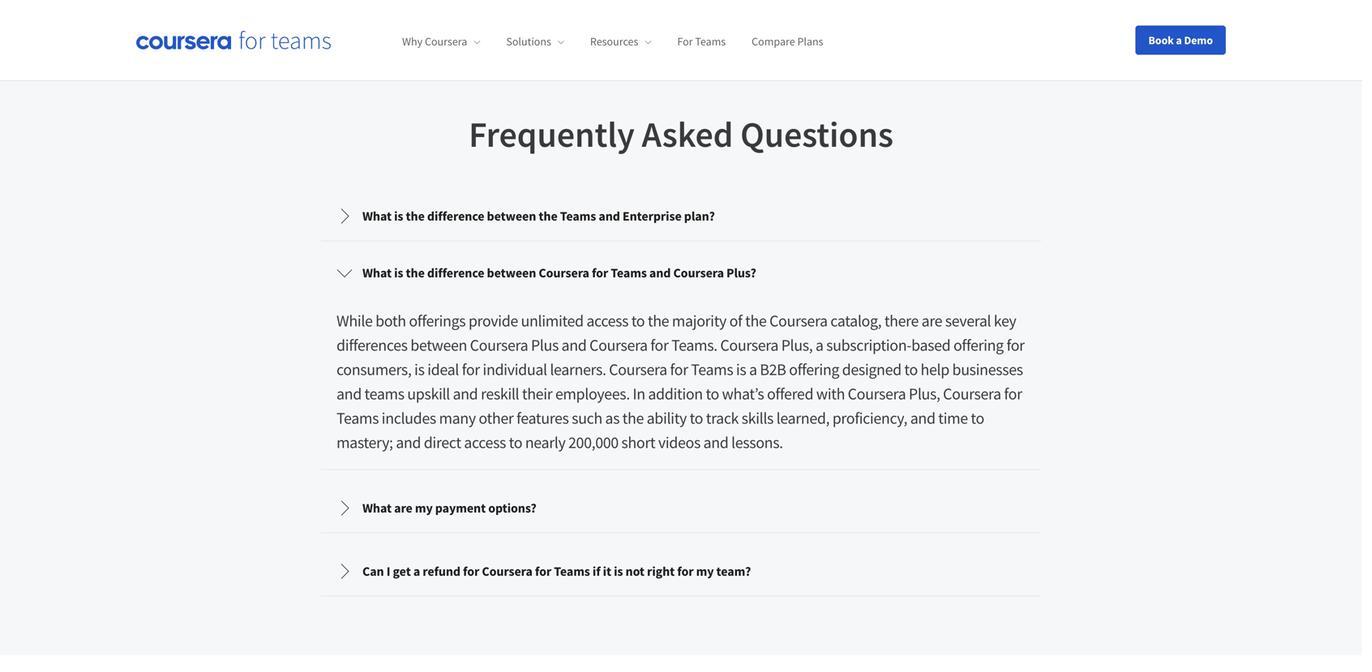Task type: describe. For each thing, give the bounding box(es) containing it.
learned,
[[777, 408, 830, 428]]

resources link
[[590, 34, 652, 49]]

my inside can i get a refund for coursera for teams if it is not right for my team? dropdown button
[[696, 563, 714, 579]]

their
[[522, 384, 552, 404]]

upskill
[[407, 384, 450, 404]]

time
[[939, 408, 968, 428]]

what's
[[722, 384, 764, 404]]

b2b
[[760, 359, 786, 380]]

what for what is the difference between the teams and enterprise plan?
[[363, 208, 392, 224]]

options?
[[488, 500, 537, 516]]

coursera left the plus?
[[673, 265, 724, 281]]

0 vertical spatial plus,
[[781, 335, 813, 355]]

teams up what is the difference between coursera for teams and coursera plus?
[[560, 208, 596, 224]]

coursera down the of
[[720, 335, 779, 355]]

to left track
[[690, 408, 703, 428]]

of
[[730, 311, 742, 331]]

resources
[[590, 34, 639, 49]]

1 horizontal spatial plus,
[[909, 384, 940, 404]]

and down track
[[704, 432, 729, 453]]

0 horizontal spatial access
[[464, 432, 506, 453]]

differences
[[337, 335, 408, 355]]

catalog,
[[831, 311, 882, 331]]

what are my payment options? button
[[324, 485, 1039, 531]]

coursera up in
[[609, 359, 667, 380]]

includes
[[382, 408, 436, 428]]

why coursera link
[[402, 34, 480, 49]]

coursera inside can i get a refund for coursera for teams if it is not right for my team? dropdown button
[[482, 563, 533, 579]]

coursera up unlimited
[[539, 265, 589, 281]]

right
[[647, 563, 675, 579]]

coursera right why
[[425, 34, 467, 49]]

to right time
[[971, 408, 984, 428]]

plans
[[798, 34, 824, 49]]

track
[[706, 408, 739, 428]]

a inside can i get a refund for coursera for teams if it is not right for my team? dropdown button
[[413, 563, 420, 579]]

mastery;
[[337, 432, 393, 453]]

many
[[439, 408, 476, 428]]

nearly
[[525, 432, 566, 453]]

difference for the
[[427, 208, 485, 224]]

i
[[387, 563, 390, 579]]

plan?
[[684, 208, 715, 224]]

coursera for teams image
[[136, 31, 331, 49]]

frequently
[[469, 112, 635, 157]]

coursera down designed
[[848, 384, 906, 404]]

and left time
[[911, 408, 936, 428]]

while both offerings provide unlimited access to the majority of the coursera catalog, there are several key differences between coursera plus and coursera for teams. coursera plus, a subscription-based offering for consumers, is ideal for individual learners. coursera for teams is a b2b offering designed to help businesses and teams upskill and reskill their employees. in addition to what's offered with coursera plus, coursera for teams includes many other features such as the ability to track skills learned, proficiency, and time to mastery; and direct access to nearly 200,000 short videos and lessons.
[[337, 311, 1025, 453]]

short
[[622, 432, 655, 453]]

can i get a refund for coursera for teams if it is not right for my team? button
[[324, 549, 1039, 594]]

based
[[912, 335, 951, 355]]

reskill
[[481, 384, 519, 404]]

if
[[593, 563, 601, 579]]

lessons.
[[732, 432, 783, 453]]

compare plans
[[752, 34, 824, 49]]

both
[[376, 311, 406, 331]]

0 horizontal spatial offering
[[789, 359, 839, 380]]

1 horizontal spatial access
[[587, 311, 629, 331]]

what is the difference between coursera for teams and coursera plus? button
[[324, 250, 1039, 296]]

teams up mastery; on the bottom of page
[[337, 408, 379, 428]]

between for coursera
[[487, 265, 536, 281]]

get
[[393, 563, 411, 579]]

several
[[945, 311, 991, 331]]

videos
[[658, 432, 701, 453]]

features
[[517, 408, 569, 428]]

subscription-
[[827, 335, 912, 355]]

designed
[[842, 359, 902, 380]]

and down consumers,
[[337, 384, 362, 404]]

teams right for
[[695, 34, 726, 49]]

to left "nearly"
[[509, 432, 522, 453]]

ability
[[647, 408, 687, 428]]

200,000
[[569, 432, 619, 453]]

what are my payment options?
[[363, 500, 537, 516]]

not
[[626, 563, 645, 579]]

book
[[1149, 33, 1174, 47]]

asked
[[642, 112, 733, 157]]

what for what are my payment options?
[[363, 500, 392, 516]]

book a demo
[[1149, 33, 1213, 47]]

help
[[921, 359, 950, 380]]

solutions
[[506, 34, 551, 49]]

and up learners.
[[562, 335, 587, 355]]



Task type: locate. For each thing, give the bounding box(es) containing it.
difference for coursera
[[427, 265, 485, 281]]

1 difference from the top
[[427, 208, 485, 224]]

a inside book a demo 'button'
[[1176, 33, 1182, 47]]

between up what is the difference between coursera for teams and coursera plus?
[[487, 208, 536, 224]]

0 vertical spatial difference
[[427, 208, 485, 224]]

individual
[[483, 359, 547, 380]]

are up based
[[922, 311, 943, 331]]

teams
[[695, 34, 726, 49], [560, 208, 596, 224], [611, 265, 647, 281], [691, 359, 733, 380], [337, 408, 379, 428], [554, 563, 590, 579]]

in
[[633, 384, 645, 404]]

plus
[[531, 335, 559, 355]]

to up track
[[706, 384, 719, 404]]

between down offerings
[[411, 335, 467, 355]]

such
[[572, 408, 602, 428]]

while
[[337, 311, 373, 331]]

difference
[[427, 208, 485, 224], [427, 265, 485, 281]]

plus, up b2b at the right of the page
[[781, 335, 813, 355]]

0 horizontal spatial plus,
[[781, 335, 813, 355]]

there
[[885, 311, 919, 331]]

to
[[632, 311, 645, 331], [905, 359, 918, 380], [706, 384, 719, 404], [690, 408, 703, 428], [971, 408, 984, 428], [509, 432, 522, 453]]

compare
[[752, 34, 795, 49]]

teams left if
[[554, 563, 590, 579]]

and down 'includes'
[[396, 432, 421, 453]]

coursera
[[425, 34, 467, 49], [539, 265, 589, 281], [673, 265, 724, 281], [770, 311, 828, 331], [470, 335, 528, 355], [590, 335, 648, 355], [720, 335, 779, 355], [609, 359, 667, 380], [848, 384, 906, 404], [943, 384, 1001, 404], [482, 563, 533, 579]]

why coursera
[[402, 34, 467, 49]]

access down other
[[464, 432, 506, 453]]

teams
[[365, 384, 404, 404]]

1 vertical spatial between
[[487, 265, 536, 281]]

the
[[406, 208, 425, 224], [539, 208, 558, 224], [406, 265, 425, 281], [648, 311, 669, 331], [745, 311, 767, 331], [623, 408, 644, 428]]

coursera up b2b at the right of the page
[[770, 311, 828, 331]]

0 vertical spatial my
[[415, 500, 433, 516]]

learners.
[[550, 359, 606, 380]]

and up many
[[453, 384, 478, 404]]

offering
[[954, 335, 1004, 355], [789, 359, 839, 380]]

compare plans link
[[752, 34, 824, 49]]

for
[[592, 265, 608, 281], [651, 335, 669, 355], [1007, 335, 1025, 355], [462, 359, 480, 380], [670, 359, 688, 380], [1004, 384, 1022, 404], [463, 563, 480, 579], [535, 563, 552, 579], [677, 563, 694, 579]]

frequently asked questions
[[469, 112, 894, 157]]

3 what from the top
[[363, 500, 392, 516]]

addition
[[648, 384, 703, 404]]

1 horizontal spatial offering
[[954, 335, 1004, 355]]

2 difference from the top
[[427, 265, 485, 281]]

plus,
[[781, 335, 813, 355], [909, 384, 940, 404]]

0 vertical spatial offering
[[954, 335, 1004, 355]]

refund
[[423, 563, 461, 579]]

book a demo button
[[1136, 26, 1226, 55]]

direct
[[424, 432, 461, 453]]

1 vertical spatial access
[[464, 432, 506, 453]]

offerings
[[409, 311, 466, 331]]

other
[[479, 408, 514, 428]]

and inside what is the difference between the teams and enterprise plan? dropdown button
[[599, 208, 620, 224]]

access right unlimited
[[587, 311, 629, 331]]

for
[[677, 34, 693, 49]]

is
[[394, 208, 403, 224], [394, 265, 403, 281], [414, 359, 425, 380], [736, 359, 746, 380], [614, 563, 623, 579]]

1 horizontal spatial are
[[922, 311, 943, 331]]

offered
[[767, 384, 814, 404]]

why
[[402, 34, 423, 49]]

what inside dropdown button
[[363, 500, 392, 516]]

a left b2b at the right of the page
[[749, 359, 757, 380]]

are inside while both offerings provide unlimited access to the majority of the coursera catalog, there are several key differences between coursera plus and coursera for teams. coursera plus, a subscription-based offering for consumers, is ideal for individual learners. coursera for teams is a b2b offering designed to help businesses and teams upskill and reskill their employees. in addition to what's offered with coursera plus, coursera for teams includes many other features such as the ability to track skills learned, proficiency, and time to mastery; and direct access to nearly 200,000 short videos and lessons.
[[922, 311, 943, 331]]

enterprise
[[623, 208, 682, 224]]

to left help
[[905, 359, 918, 380]]

are left the 'payment' at the bottom left
[[394, 500, 413, 516]]

and left enterprise at the top of the page
[[599, 208, 620, 224]]

skills
[[742, 408, 774, 428]]

for teams link
[[677, 34, 726, 49]]

what is the difference between the teams and enterprise plan?
[[363, 208, 715, 224]]

coursera up learners.
[[590, 335, 648, 355]]

coursera down 'options?' in the left bottom of the page
[[482, 563, 533, 579]]

unlimited
[[521, 311, 584, 331]]

questions
[[740, 112, 894, 157]]

between
[[487, 208, 536, 224], [487, 265, 536, 281], [411, 335, 467, 355]]

1 what from the top
[[363, 208, 392, 224]]

and inside what is the difference between coursera for teams and coursera plus? dropdown button
[[650, 265, 671, 281]]

teams down enterprise at the top of the page
[[611, 265, 647, 281]]

0 vertical spatial are
[[922, 311, 943, 331]]

can i get a refund for coursera for teams if it is not right for my team?
[[363, 563, 751, 579]]

to left majority
[[632, 311, 645, 331]]

are
[[922, 311, 943, 331], [394, 500, 413, 516]]

provide
[[469, 311, 518, 331]]

and
[[599, 208, 620, 224], [650, 265, 671, 281], [562, 335, 587, 355], [337, 384, 362, 404], [453, 384, 478, 404], [911, 408, 936, 428], [396, 432, 421, 453], [704, 432, 729, 453]]

1 horizontal spatial my
[[696, 563, 714, 579]]

team?
[[717, 563, 751, 579]]

what is the difference between the teams and enterprise plan? button
[[324, 193, 1039, 239]]

demo
[[1184, 33, 1213, 47]]

1 vertical spatial my
[[696, 563, 714, 579]]

plus, down help
[[909, 384, 940, 404]]

coursera down provide
[[470, 335, 528, 355]]

1 vertical spatial are
[[394, 500, 413, 516]]

what is the difference between coursera for teams and coursera plus?
[[363, 265, 757, 281]]

2 vertical spatial between
[[411, 335, 467, 355]]

0 vertical spatial access
[[587, 311, 629, 331]]

between for the
[[487, 208, 536, 224]]

proficiency,
[[833, 408, 908, 428]]

solutions link
[[506, 34, 564, 49]]

a right book
[[1176, 33, 1182, 47]]

as
[[605, 408, 620, 428]]

majority
[[672, 311, 727, 331]]

1 vertical spatial offering
[[789, 359, 839, 380]]

plus?
[[727, 265, 757, 281]]

offering up businesses
[[954, 335, 1004, 355]]

coursera down businesses
[[943, 384, 1001, 404]]

key
[[994, 311, 1017, 331]]

a right get
[[413, 563, 420, 579]]

what for what is the difference between coursera for teams and coursera plus?
[[363, 265, 392, 281]]

my inside what are my payment options? dropdown button
[[415, 500, 433, 516]]

consumers,
[[337, 359, 412, 380]]

payment
[[435, 500, 486, 516]]

teams.
[[672, 335, 718, 355]]

employees.
[[555, 384, 630, 404]]

and down enterprise at the top of the page
[[650, 265, 671, 281]]

a left subscription-
[[816, 335, 824, 355]]

it
[[603, 563, 611, 579]]

ideal
[[428, 359, 459, 380]]

1 vertical spatial plus,
[[909, 384, 940, 404]]

my left the 'payment' at the bottom left
[[415, 500, 433, 516]]

between inside while both offerings provide unlimited access to the majority of the coursera catalog, there are several key differences between coursera plus and coursera for teams. coursera plus, a subscription-based offering for consumers, is ideal for individual learners. coursera for teams is a b2b offering designed to help businesses and teams upskill and reskill their employees. in addition to what's offered with coursera plus, coursera for teams includes many other features such as the ability to track skills learned, proficiency, and time to mastery; and direct access to nearly 200,000 short videos and lessons.
[[411, 335, 467, 355]]

0 horizontal spatial my
[[415, 500, 433, 516]]

a
[[1176, 33, 1182, 47], [816, 335, 824, 355], [749, 359, 757, 380], [413, 563, 420, 579]]

teams down teams.
[[691, 359, 733, 380]]

can
[[363, 563, 384, 579]]

businesses
[[953, 359, 1023, 380]]

offering up 'with'
[[789, 359, 839, 380]]

what
[[363, 208, 392, 224], [363, 265, 392, 281], [363, 500, 392, 516]]

1 vertical spatial what
[[363, 265, 392, 281]]

with
[[816, 384, 845, 404]]

between up provide
[[487, 265, 536, 281]]

1 vertical spatial difference
[[427, 265, 485, 281]]

0 horizontal spatial are
[[394, 500, 413, 516]]

2 what from the top
[[363, 265, 392, 281]]

my
[[415, 500, 433, 516], [696, 563, 714, 579]]

for teams
[[677, 34, 726, 49]]

2 vertical spatial what
[[363, 500, 392, 516]]

0 vertical spatial what
[[363, 208, 392, 224]]

are inside what are my payment options? dropdown button
[[394, 500, 413, 516]]

0 vertical spatial between
[[487, 208, 536, 224]]

my left team?
[[696, 563, 714, 579]]



Task type: vqa. For each thing, say whether or not it's contained in the screenshot.
Can I get reimbursed by my employer for Coursera Plus?
no



